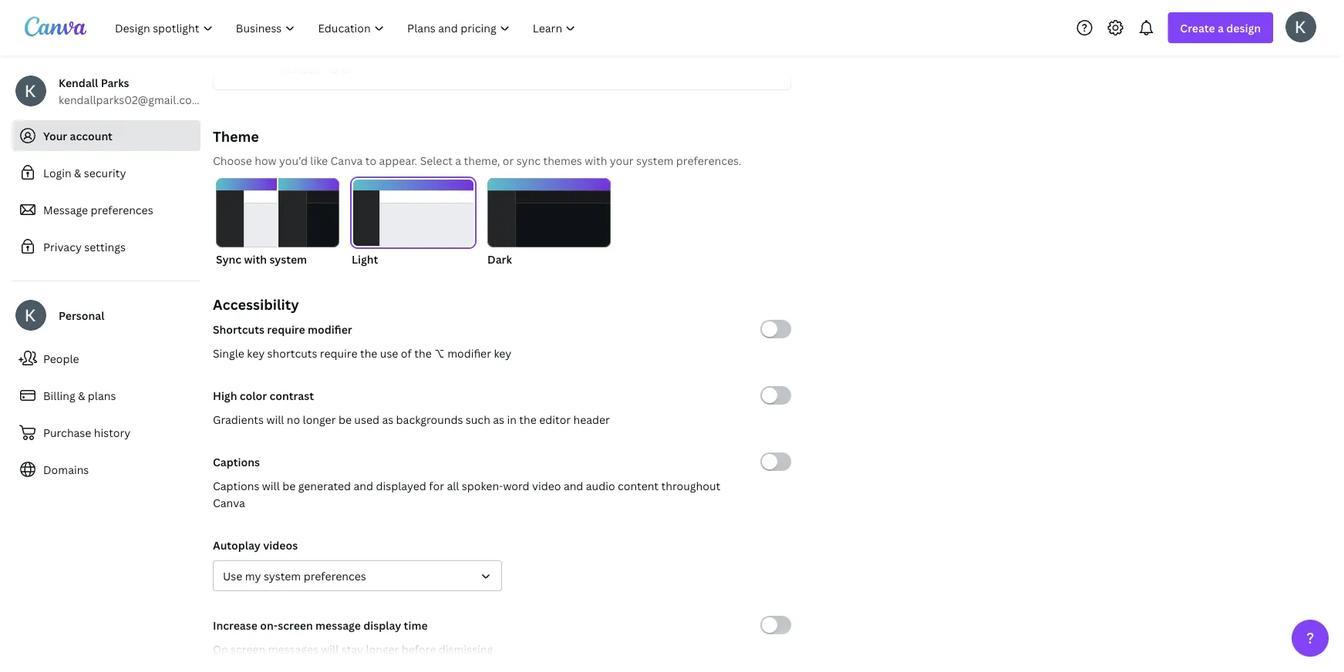 Task type: locate. For each thing, give the bounding box(es) containing it.
billing & plans
[[43, 388, 116, 403]]

key right ⌥ at the left
[[494, 346, 512, 361]]

will left no
[[267, 412, 284, 427]]

0 vertical spatial longer
[[303, 412, 336, 427]]

1 vertical spatial longer
[[366, 642, 399, 657]]

kendall parks image
[[1286, 11, 1317, 42]]

modifier
[[308, 322, 352, 337], [448, 346, 491, 361]]

0 vertical spatial screen
[[278, 618, 313, 633]]

1 vertical spatial be
[[283, 479, 296, 493]]

as left the in
[[493, 412, 505, 427]]

0 horizontal spatial key
[[247, 346, 265, 361]]

be inside captions will be generated and displayed for all spoken-word video and audio content throughout canva
[[283, 479, 296, 493]]

Dark button
[[488, 178, 611, 268]]

0 vertical spatial with
[[585, 153, 607, 168]]

1 vertical spatial require
[[320, 346, 358, 361]]

parks up kendallparks02@gmail.com
[[101, 75, 129, 90]]

a right select
[[455, 153, 462, 168]]

purchase history link
[[12, 417, 201, 448]]

key
[[247, 346, 265, 361], [494, 346, 512, 361]]

0 horizontal spatial and
[[354, 479, 373, 493]]

preferences.
[[677, 153, 742, 168]]

message
[[43, 203, 88, 217]]

2 vertical spatial system
[[264, 569, 301, 584]]

my
[[245, 569, 261, 584]]

1 vertical spatial screen
[[231, 642, 266, 657]]

canva
[[331, 153, 363, 168], [213, 496, 245, 510]]

0 vertical spatial &
[[74, 166, 81, 180]]

sync with system
[[216, 252, 307, 267]]

longer right no
[[303, 412, 336, 427]]

parks for kendall parks kendallparks02@gmail.com
[[101, 75, 129, 90]]

0 horizontal spatial parks
[[101, 75, 129, 90]]

kendall
[[282, 61, 320, 76], [59, 75, 98, 90]]

your
[[610, 153, 634, 168]]

0 vertical spatial a
[[1218, 20, 1224, 35]]

throughout
[[662, 479, 721, 493]]

with left your
[[585, 153, 607, 168]]

will left stay on the left bottom of the page
[[321, 642, 339, 657]]

with inside sync with system button
[[244, 252, 267, 267]]

0 horizontal spatial preferences
[[91, 203, 153, 217]]

login & security link
[[12, 157, 201, 188]]

longer
[[303, 412, 336, 427], [366, 642, 399, 657]]

dark
[[488, 252, 512, 267]]

0 horizontal spatial with
[[244, 252, 267, 267]]

the
[[360, 346, 378, 361], [415, 346, 432, 361], [520, 412, 537, 427]]

a left design
[[1218, 20, 1224, 35]]

& left plans
[[78, 388, 85, 403]]

will left generated
[[262, 479, 280, 493]]

account
[[70, 128, 113, 143]]

message preferences link
[[12, 194, 201, 225]]

key right single
[[247, 346, 265, 361]]

0 horizontal spatial screen
[[231, 642, 266, 657]]

kendall for kendall parks
[[282, 61, 320, 76]]

color
[[240, 388, 267, 403]]

system inside button
[[270, 252, 307, 267]]

settings
[[84, 240, 126, 254]]

videos
[[263, 538, 298, 553]]

be
[[339, 412, 352, 427], [283, 479, 296, 493]]

before
[[402, 642, 436, 657]]

captions down gradients on the left bottom
[[213, 455, 260, 469]]

0 horizontal spatial require
[[267, 322, 305, 337]]

with right sync
[[244, 252, 267, 267]]

0 horizontal spatial a
[[455, 153, 462, 168]]

modifier up single key shortcuts require the use of the ⌥ modifier key at the left bottom of the page
[[308, 322, 352, 337]]

1 vertical spatial will
[[262, 479, 280, 493]]

1 horizontal spatial preferences
[[304, 569, 366, 584]]

1 as from the left
[[382, 412, 394, 427]]

0 vertical spatial canva
[[331, 153, 363, 168]]

0 horizontal spatial the
[[360, 346, 378, 361]]

system right my
[[264, 569, 301, 584]]

and right video
[[564, 479, 584, 493]]

1 horizontal spatial as
[[493, 412, 505, 427]]

contrast
[[270, 388, 314, 403]]

&
[[74, 166, 81, 180], [78, 388, 85, 403]]

and left displayed
[[354, 479, 373, 493]]

system inside button
[[264, 569, 301, 584]]

be left the used
[[339, 412, 352, 427]]

0 horizontal spatial kendall
[[59, 75, 98, 90]]

1 vertical spatial &
[[78, 388, 85, 403]]

the left ⌥ at the left
[[415, 346, 432, 361]]

such
[[466, 412, 491, 427]]

1 vertical spatial preferences
[[304, 569, 366, 584]]

parks inside kendall parks kendallparks02@gmail.com
[[101, 75, 129, 90]]

preferences inside button
[[304, 569, 366, 584]]

require
[[267, 322, 305, 337], [320, 346, 358, 361]]

0 vertical spatial require
[[267, 322, 305, 337]]

shortcuts
[[267, 346, 317, 361]]

will inside captions will be generated and displayed for all spoken-word video and audio content throughout canva
[[262, 479, 280, 493]]

preferences up the message in the left of the page
[[304, 569, 366, 584]]

1 horizontal spatial require
[[320, 346, 358, 361]]

as right the used
[[382, 412, 394, 427]]

1 horizontal spatial be
[[339, 412, 352, 427]]

0 vertical spatial preferences
[[91, 203, 153, 217]]

use
[[223, 569, 243, 584]]

audio
[[586, 479, 615, 493]]

single
[[213, 346, 244, 361]]

screen
[[278, 618, 313, 633], [231, 642, 266, 657]]

kendall up your account
[[59, 75, 98, 90]]

the right the in
[[520, 412, 537, 427]]

Sync with system button
[[216, 178, 339, 268]]

0 horizontal spatial canva
[[213, 496, 245, 510]]

be left generated
[[283, 479, 296, 493]]

purchase history
[[43, 426, 131, 440]]

like
[[310, 153, 328, 168]]

require right 'shortcuts'
[[320, 346, 358, 361]]

kendallparks02@gmail.com
[[59, 92, 202, 107]]

word
[[503, 479, 530, 493]]

privacy settings
[[43, 240, 126, 254]]

for
[[429, 479, 444, 493]]

people link
[[12, 343, 201, 374]]

canva left the to
[[331, 153, 363, 168]]

1 vertical spatial with
[[244, 252, 267, 267]]

require up 'shortcuts'
[[267, 322, 305, 337]]

purchase
[[43, 426, 91, 440]]

1 horizontal spatial kendall
[[282, 61, 320, 76]]

captions
[[213, 455, 260, 469], [213, 479, 260, 493]]

video
[[532, 479, 561, 493]]

displayed
[[376, 479, 427, 493]]

0 vertical spatial will
[[267, 412, 284, 427]]

select
[[420, 153, 453, 168]]

1 vertical spatial canva
[[213, 496, 245, 510]]

system up 'accessibility'
[[270, 252, 307, 267]]

kendall inside kendall parks kendallparks02@gmail.com
[[59, 75, 98, 90]]

light
[[352, 252, 378, 267]]

system for sync with system
[[270, 252, 307, 267]]

billing
[[43, 388, 75, 403]]

captions inside captions will be generated and displayed for all spoken-word video and audio content throughout canva
[[213, 479, 260, 493]]

parks down the top level navigation element
[[323, 61, 351, 76]]

1 horizontal spatial and
[[564, 479, 584, 493]]

1 horizontal spatial canva
[[331, 153, 363, 168]]

your
[[43, 128, 67, 143]]

0 vertical spatial captions
[[213, 455, 260, 469]]

2 captions from the top
[[213, 479, 260, 493]]

screen up messages
[[278, 618, 313, 633]]

parks
[[323, 61, 351, 76], [101, 75, 129, 90]]

high
[[213, 388, 237, 403]]

preferences down login & security link on the left of the page
[[91, 203, 153, 217]]

people
[[43, 351, 79, 366]]

0 horizontal spatial be
[[283, 479, 296, 493]]

spoken-
[[462, 479, 503, 493]]

1 captions from the top
[[213, 455, 260, 469]]

captions up autoplay on the bottom left
[[213, 479, 260, 493]]

1 horizontal spatial a
[[1218, 20, 1224, 35]]

1 horizontal spatial screen
[[278, 618, 313, 633]]

modifier right ⌥ at the left
[[448, 346, 491, 361]]

accessibility
[[213, 295, 299, 314]]

0 vertical spatial modifier
[[308, 322, 352, 337]]

header
[[574, 412, 610, 427]]

a
[[1218, 20, 1224, 35], [455, 153, 462, 168]]

Use my system preferences button
[[213, 561, 502, 592]]

sync
[[216, 252, 242, 267]]

single key shortcuts require the use of the ⌥ modifier key
[[213, 346, 512, 361]]

1 vertical spatial captions
[[213, 479, 260, 493]]

kendall down the top level navigation element
[[282, 61, 320, 76]]

captions for captions
[[213, 455, 260, 469]]

screen down the increase
[[231, 642, 266, 657]]

will for no
[[267, 412, 284, 427]]

stay
[[342, 642, 363, 657]]

system right your
[[637, 153, 674, 168]]

display
[[364, 618, 401, 633]]

1 horizontal spatial key
[[494, 346, 512, 361]]

1 horizontal spatial modifier
[[448, 346, 491, 361]]

1 vertical spatial a
[[455, 153, 462, 168]]

2 as from the left
[[493, 412, 505, 427]]

longer down display
[[366, 642, 399, 657]]

1 horizontal spatial parks
[[323, 61, 351, 76]]

parks for kendall parks
[[323, 61, 351, 76]]

autoplay
[[213, 538, 261, 553]]

0 vertical spatial be
[[339, 412, 352, 427]]

0 horizontal spatial as
[[382, 412, 394, 427]]

will
[[267, 412, 284, 427], [262, 479, 280, 493], [321, 642, 339, 657]]

create a design button
[[1168, 12, 1274, 43]]

1 vertical spatial system
[[270, 252, 307, 267]]

canva up autoplay on the bottom left
[[213, 496, 245, 510]]

top level navigation element
[[105, 12, 589, 43]]

system
[[637, 153, 674, 168], [270, 252, 307, 267], [264, 569, 301, 584]]

your account
[[43, 128, 113, 143]]

preferences
[[91, 203, 153, 217], [304, 569, 366, 584]]

editor
[[539, 412, 571, 427]]

Light button
[[352, 178, 475, 268]]

0 vertical spatial system
[[637, 153, 674, 168]]

& inside 'link'
[[78, 388, 85, 403]]

the left use
[[360, 346, 378, 361]]

1 horizontal spatial with
[[585, 153, 607, 168]]

1 horizontal spatial longer
[[366, 642, 399, 657]]

& right login
[[74, 166, 81, 180]]

in
[[507, 412, 517, 427]]



Task type: describe. For each thing, give the bounding box(es) containing it.
1 and from the left
[[354, 479, 373, 493]]

create
[[1181, 20, 1216, 35]]

domains
[[43, 463, 89, 477]]

sync
[[517, 153, 541, 168]]

a inside 'dropdown button'
[[1218, 20, 1224, 35]]

captions will be generated and displayed for all spoken-word video and audio content throughout canva
[[213, 479, 721, 510]]

of
[[401, 346, 412, 361]]

0 horizontal spatial modifier
[[308, 322, 352, 337]]

backgrounds
[[396, 412, 463, 427]]

system inside "theme choose how you'd like canva to appear. select a theme, or sync themes with your system preferences."
[[637, 153, 674, 168]]

history
[[94, 426, 131, 440]]

on screen messages will stay longer before dismissing
[[213, 642, 493, 657]]

kendall parks kendallparks02@gmail.com
[[59, 75, 202, 107]]

content
[[618, 479, 659, 493]]

privacy
[[43, 240, 82, 254]]

theme,
[[464, 153, 500, 168]]

1 vertical spatial modifier
[[448, 346, 491, 361]]

appear.
[[379, 153, 418, 168]]

used
[[354, 412, 380, 427]]

personal
[[59, 308, 104, 323]]

to
[[366, 153, 377, 168]]

increase
[[213, 618, 258, 633]]

theme
[[213, 127, 259, 146]]

& for billing
[[78, 388, 85, 403]]

system for use my system preferences
[[264, 569, 301, 584]]

will for be
[[262, 479, 280, 493]]

a inside "theme choose how you'd like canva to appear. select a theme, or sync themes with your system preferences."
[[455, 153, 462, 168]]

messages
[[268, 642, 319, 657]]

captions for captions will be generated and displayed for all spoken-word video and audio content throughout canva
[[213, 479, 260, 493]]

or
[[503, 153, 514, 168]]

kendall parks
[[282, 61, 351, 76]]

choose
[[213, 153, 252, 168]]

generated
[[298, 479, 351, 493]]

⌥
[[435, 346, 445, 361]]

canva inside captions will be generated and displayed for all spoken-word video and audio content throughout canva
[[213, 496, 245, 510]]

use my system preferences
[[223, 569, 366, 584]]

dismissing
[[439, 642, 493, 657]]

& for login
[[74, 166, 81, 180]]

message
[[316, 618, 361, 633]]

use
[[380, 346, 398, 361]]

1 key from the left
[[247, 346, 265, 361]]

2 key from the left
[[494, 346, 512, 361]]

privacy settings link
[[12, 231, 201, 262]]

how
[[255, 153, 277, 168]]

no
[[287, 412, 300, 427]]

autoplay videos
[[213, 538, 298, 553]]

login & security
[[43, 166, 126, 180]]

you'd
[[279, 153, 308, 168]]

themes
[[544, 153, 582, 168]]

all
[[447, 479, 459, 493]]

message preferences
[[43, 203, 153, 217]]

login
[[43, 166, 72, 180]]

shortcuts
[[213, 322, 265, 337]]

2 and from the left
[[564, 479, 584, 493]]

gradients will no longer be used as backgrounds such as in the editor header
[[213, 412, 610, 427]]

time
[[404, 618, 428, 633]]

2 horizontal spatial the
[[520, 412, 537, 427]]

billing & plans link
[[12, 380, 201, 411]]

with inside "theme choose how you'd like canva to appear. select a theme, or sync themes with your system preferences."
[[585, 153, 607, 168]]

1 horizontal spatial the
[[415, 346, 432, 361]]

high color contrast
[[213, 388, 314, 403]]

your account link
[[12, 120, 201, 151]]

plans
[[88, 388, 116, 403]]

on-
[[260, 618, 278, 633]]

kendall for kendall parks kendallparks02@gmail.com
[[59, 75, 98, 90]]

0 horizontal spatial longer
[[303, 412, 336, 427]]

on
[[213, 642, 228, 657]]

canva inside "theme choose how you'd like canva to appear. select a theme, or sync themes with your system preferences."
[[331, 153, 363, 168]]

2 vertical spatial will
[[321, 642, 339, 657]]

gradients
[[213, 412, 264, 427]]

domains link
[[12, 454, 201, 485]]

create a design
[[1181, 20, 1262, 35]]

design
[[1227, 20, 1262, 35]]

shortcuts require modifier
[[213, 322, 352, 337]]

increase on-screen message display time
[[213, 618, 428, 633]]



Task type: vqa. For each thing, say whether or not it's contained in the screenshot.
CAMPUS
no



